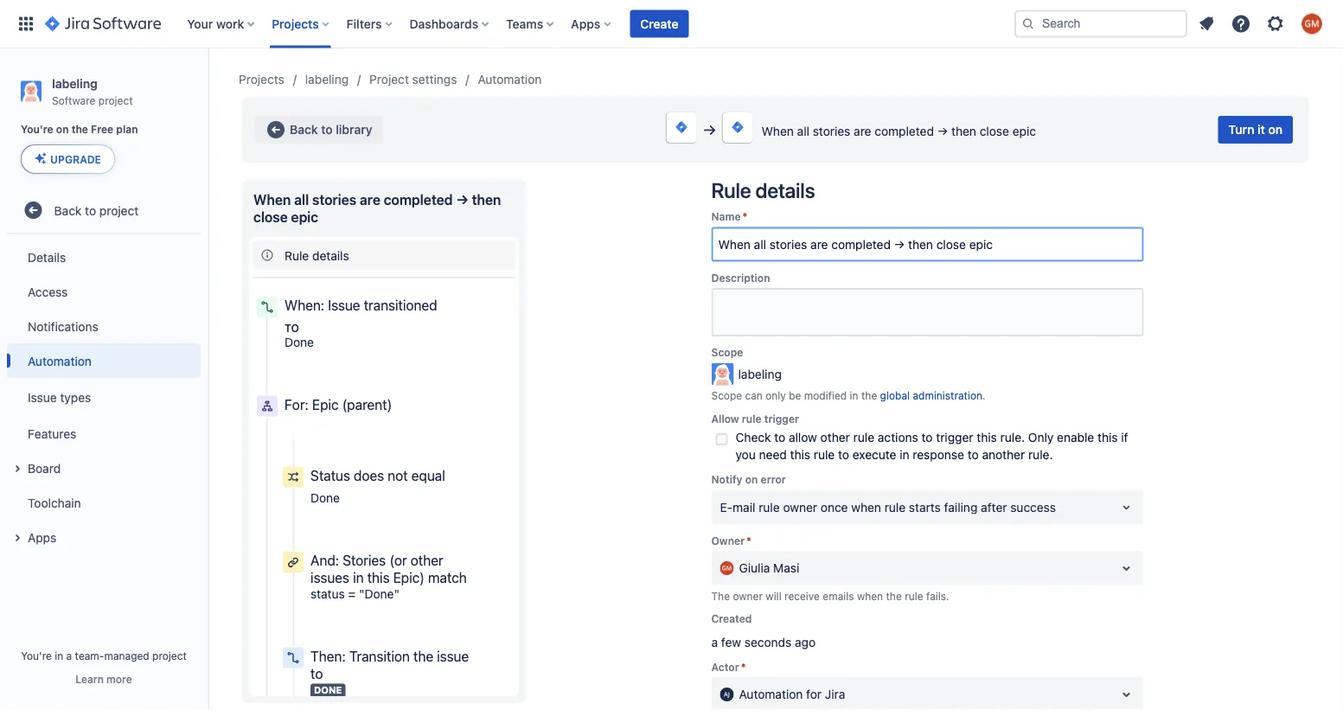 Task type: locate. For each thing, give the bounding box(es) containing it.
0 horizontal spatial back
[[54, 203, 82, 217]]

trigger
[[765, 413, 799, 425], [936, 430, 974, 445]]

rule up when:
[[285, 248, 309, 262]]

owner inside the owner will receive emails when the rule fails. alert
[[733, 590, 763, 602]]

expand image inside the 'board' button
[[7, 459, 28, 479]]

1 vertical spatial *
[[747, 535, 752, 547]]

projects for projects popup button
[[272, 16, 319, 31]]

on
[[1269, 122, 1283, 137], [56, 123, 69, 135], [746, 474, 758, 486]]

1 vertical spatial other
[[411, 552, 443, 569]]

free
[[91, 123, 113, 135]]

and:
[[311, 552, 339, 569]]

e-mail rule owner once when rule starts failing after success
[[720, 500, 1056, 514]]

a left team-
[[66, 650, 72, 662]]

then inside when all stories are completed → then close epic
[[472, 192, 501, 208]]

transition
[[349, 648, 410, 664]]

mail
[[733, 500, 756, 514]]

status does not equal done
[[311, 467, 445, 505]]

name
[[712, 211, 741, 223]]

actions
[[878, 430, 919, 445]]

done inside when: issue transitioned to done
[[285, 335, 314, 349]]

1 vertical spatial scope
[[712, 390, 742, 402]]

0 horizontal spatial all
[[294, 192, 309, 208]]

you're in a team-managed project
[[21, 650, 187, 662]]

plan
[[116, 123, 138, 135]]

apps down toolchain
[[28, 530, 56, 544]]

other right allow
[[821, 430, 850, 445]]

to down then:
[[311, 665, 323, 682]]

1 vertical spatial automation
[[28, 354, 92, 368]]

allow
[[789, 430, 817, 445]]

1 vertical spatial when all stories are completed → then close epic
[[253, 192, 505, 225]]

expand image inside apps button
[[7, 528, 28, 549]]

1 horizontal spatial all
[[797, 124, 810, 138]]

2 vertical spatial *
[[741, 661, 746, 673]]

0 vertical spatial details
[[756, 178, 815, 202]]

done down then:
[[314, 685, 342, 696]]

labeling up the can
[[738, 367, 782, 381]]

0 vertical spatial you're
[[21, 123, 53, 135]]

0 vertical spatial back
[[290, 122, 318, 137]]

settings
[[412, 72, 457, 87]]

allow rule trigger check to allow other rule actions to trigger this rule.  only enable this if you need this rule to execute in response to another rule.
[[712, 413, 1129, 462]]

project for labeling software project
[[98, 94, 133, 106]]

Notify on error text field
[[720, 499, 724, 516]]

transitioned
[[364, 297, 437, 314]]

1 horizontal spatial epic
[[1013, 124, 1036, 138]]

1 vertical spatial epic
[[291, 209, 318, 225]]

to left library
[[321, 122, 333, 137]]

automation link for notifications
[[7, 344, 201, 378]]

on inside "turn it on" button
[[1269, 122, 1283, 137]]

automation inside group
[[28, 354, 92, 368]]

0 horizontal spatial rule
[[285, 248, 309, 262]]

* right actor
[[741, 661, 746, 673]]

0 vertical spatial rule details
[[712, 178, 815, 202]]

open image
[[1116, 558, 1137, 579], [1116, 684, 1137, 705]]

rule details inside rule details button
[[285, 248, 349, 262]]

1 vertical spatial rule details
[[285, 248, 349, 262]]

project right managed
[[152, 650, 187, 662]]

project up plan
[[98, 94, 133, 106]]

0 horizontal spatial then
[[472, 192, 501, 208]]

your
[[187, 16, 213, 31]]

all
[[797, 124, 810, 138], [294, 192, 309, 208]]

issue right when:
[[328, 297, 360, 314]]

automation down the primary element
[[478, 72, 542, 87]]

1 horizontal spatial then
[[952, 124, 977, 138]]

back inside button
[[290, 122, 318, 137]]

owner left once
[[783, 500, 818, 514]]

notify on error element
[[712, 490, 1144, 525]]

projects right sidebar navigation image
[[239, 72, 284, 87]]

issue left types
[[28, 390, 57, 404]]

to up need
[[774, 430, 786, 445]]

group containing details
[[7, 235, 201, 560]]

0 vertical spatial scope
[[712, 346, 743, 359]]

you're up upgrade button
[[21, 123, 53, 135]]

learn more button
[[76, 672, 132, 686]]

1 vertical spatial rule
[[285, 248, 309, 262]]

the left issue
[[413, 648, 434, 664]]

0 vertical spatial done
[[285, 335, 314, 349]]

2 you're from the top
[[21, 650, 52, 662]]

after
[[981, 500, 1007, 514]]

0 horizontal spatial issue
[[28, 390, 57, 404]]

expand image
[[7, 459, 28, 479], [7, 528, 28, 549]]

when inside notify on error element
[[852, 500, 882, 514]]

2 expand image from the top
[[7, 528, 28, 549]]

back
[[290, 122, 318, 137], [54, 203, 82, 217]]

0 horizontal spatial stories
[[312, 192, 357, 208]]

need
[[759, 448, 787, 462]]

done inside status does not equal done
[[311, 491, 340, 505]]

for
[[806, 687, 822, 702]]

owner
[[712, 535, 745, 547]]

1 vertical spatial →
[[456, 192, 469, 208]]

automation left for
[[739, 687, 803, 702]]

when inside alert
[[857, 590, 883, 602]]

1 vertical spatial completed
[[384, 192, 453, 208]]

to inside button
[[321, 122, 333, 137]]

giulia masi image
[[720, 561, 734, 575]]

open image
[[1116, 497, 1137, 518]]

in right modified
[[850, 390, 859, 402]]

notifications image
[[1196, 13, 1217, 34]]

done down status
[[311, 491, 340, 505]]

1 horizontal spatial when
[[762, 124, 794, 138]]

on up upgrade button
[[56, 123, 69, 135]]

projects up labeling link
[[272, 16, 319, 31]]

Description text field
[[712, 288, 1144, 337]]

rule right mail
[[759, 500, 780, 514]]

rule left fails.
[[905, 590, 924, 602]]

1 vertical spatial expand image
[[7, 528, 28, 549]]

when inside when all stories are completed → then close epic
[[253, 192, 291, 208]]

0 vertical spatial stories
[[813, 124, 851, 138]]

you're on the free plan
[[21, 123, 138, 135]]

projects inside projects popup button
[[272, 16, 319, 31]]

project up the details link at the top left of page
[[99, 203, 139, 217]]

1 horizontal spatial are
[[854, 124, 872, 138]]

0 vertical spatial issue
[[328, 297, 360, 314]]

1 vertical spatial a
[[66, 650, 72, 662]]

rule details up when:
[[285, 248, 349, 262]]

banner
[[0, 0, 1344, 48]]

when right emails
[[857, 590, 883, 602]]

trigger down only
[[765, 413, 799, 425]]

the left global
[[862, 390, 877, 402]]

the inside alert
[[886, 590, 902, 602]]

scope for scope
[[712, 346, 743, 359]]

2 horizontal spatial on
[[1269, 122, 1283, 137]]

0 horizontal spatial on
[[56, 123, 69, 135]]

be
[[789, 390, 802, 402]]

1 vertical spatial all
[[294, 192, 309, 208]]

rule up execute
[[854, 430, 875, 445]]

owner *
[[712, 535, 752, 547]]

apps
[[571, 16, 601, 31], [28, 530, 56, 544]]

sidebar navigation image
[[189, 69, 227, 104]]

project inside back to project link
[[99, 203, 139, 217]]

done for status
[[311, 491, 340, 505]]

1 horizontal spatial back
[[290, 122, 318, 137]]

on right it
[[1269, 122, 1283, 137]]

0 vertical spatial open image
[[1116, 558, 1137, 579]]

rule details up name *
[[712, 178, 815, 202]]

other inside and: stories (or other issues in this epic) match
[[411, 552, 443, 569]]

access link
[[7, 274, 201, 309]]

to inside then: transition the issue to
[[311, 665, 323, 682]]

the left fails.
[[886, 590, 902, 602]]

epic
[[312, 396, 339, 413]]

automation for jira
[[739, 687, 846, 702]]

1 vertical spatial projects
[[239, 72, 284, 87]]

issue inside issue types link
[[28, 390, 57, 404]]

automation
[[478, 72, 542, 87], [28, 354, 92, 368], [739, 687, 803, 702]]

on for you're on the free plan
[[56, 123, 69, 135]]

0 horizontal spatial trigger
[[765, 413, 799, 425]]

apps right 'teams' popup button
[[571, 16, 601, 31]]

1 vertical spatial close
[[253, 209, 288, 225]]

modified
[[804, 390, 847, 402]]

0 horizontal spatial when
[[253, 192, 291, 208]]

* right name
[[743, 211, 748, 223]]

None field
[[713, 229, 1142, 260]]

back left library
[[290, 122, 318, 137]]

execute
[[853, 448, 897, 462]]

1 vertical spatial rule.
[[1029, 448, 1053, 462]]

then
[[952, 124, 977, 138], [472, 192, 501, 208]]

1 vertical spatial automation link
[[7, 344, 201, 378]]

does
[[354, 467, 384, 484]]

not
[[388, 467, 408, 484]]

group
[[7, 235, 201, 560]]

rule up name *
[[712, 178, 751, 202]]

on left "error"
[[746, 474, 758, 486]]

this
[[977, 430, 997, 445], [1098, 430, 1118, 445], [790, 448, 811, 462], [367, 570, 390, 586]]

you're left team-
[[21, 650, 52, 662]]

automation for notifications
[[28, 354, 92, 368]]

1 vertical spatial stories
[[312, 192, 357, 208]]

1 you're from the top
[[21, 123, 53, 135]]

are inside when all stories are completed → then close epic
[[360, 192, 381, 208]]

this up the "done"
[[367, 570, 390, 586]]

when for emails
[[857, 590, 883, 602]]

rule. down only
[[1029, 448, 1053, 462]]

1 vertical spatial when
[[253, 192, 291, 208]]

toolchain
[[28, 496, 81, 510]]

to left execute
[[838, 448, 850, 462]]

None text field
[[720, 560, 724, 577], [720, 686, 724, 703], [720, 560, 724, 577], [720, 686, 724, 703]]

1 vertical spatial owner
[[733, 590, 763, 602]]

for: epic (parent)
[[285, 396, 392, 413]]

toolchain link
[[7, 486, 201, 520]]

0 vertical spatial all
[[797, 124, 810, 138]]

1 vertical spatial project
[[99, 203, 139, 217]]

status
[[311, 587, 345, 601]]

* right owner
[[747, 535, 752, 547]]

1 horizontal spatial apps
[[571, 16, 601, 31]]

issue types link
[[7, 378, 201, 416]]

0 horizontal spatial close
[[253, 209, 288, 225]]

apps button
[[566, 10, 618, 38]]

success
[[1011, 500, 1056, 514]]

jira software image
[[45, 13, 161, 34], [45, 13, 161, 34]]

0 horizontal spatial epic
[[291, 209, 318, 225]]

0 horizontal spatial automation link
[[7, 344, 201, 378]]

0 horizontal spatial a
[[66, 650, 72, 662]]

1 horizontal spatial a
[[712, 635, 718, 649]]

other
[[821, 430, 850, 445], [411, 552, 443, 569]]

0 vertical spatial automation
[[478, 72, 542, 87]]

expand image down features
[[7, 459, 28, 479]]

project for back to project
[[99, 203, 139, 217]]

1 horizontal spatial rule.
[[1029, 448, 1053, 462]]

automation link down the primary element
[[478, 69, 542, 90]]

issue inside when: issue transitioned to done
[[328, 297, 360, 314]]

a
[[712, 635, 718, 649], [66, 650, 72, 662]]

apps inside button
[[28, 530, 56, 544]]

0 horizontal spatial other
[[411, 552, 443, 569]]

0 horizontal spatial details
[[312, 248, 349, 262]]

0 vertical spatial owner
[[783, 500, 818, 514]]

jira
[[825, 687, 846, 702]]

this left if
[[1098, 430, 1118, 445]]

2 open image from the top
[[1116, 684, 1137, 705]]

1 scope from the top
[[712, 346, 743, 359]]

0 vertical spatial other
[[821, 430, 850, 445]]

labeling up back to library
[[305, 72, 349, 87]]

1 open image from the top
[[1116, 558, 1137, 579]]

giulia masi
[[739, 561, 800, 575]]

in left team-
[[55, 650, 63, 662]]

other up 'epic)'
[[411, 552, 443, 569]]

owner inside notify on error element
[[783, 500, 818, 514]]

0 horizontal spatial rule details
[[285, 248, 349, 262]]

done
[[285, 335, 314, 349], [311, 491, 340, 505], [314, 685, 342, 696]]

check
[[736, 430, 771, 445]]

1 horizontal spatial trigger
[[936, 430, 974, 445]]

in down actions
[[900, 448, 910, 462]]

1 vertical spatial are
[[360, 192, 381, 208]]

1 horizontal spatial →
[[938, 124, 948, 138]]

when all stories are completed → then close epic
[[762, 124, 1036, 138], [253, 192, 505, 225]]

details
[[756, 178, 815, 202], [312, 248, 349, 262]]

owner left will
[[733, 590, 763, 602]]

rule. up another
[[1001, 430, 1025, 445]]

back for back to library
[[290, 122, 318, 137]]

0 vertical spatial when all stories are completed → then close epic
[[762, 124, 1036, 138]]

1 expand image from the top
[[7, 459, 28, 479]]

1 horizontal spatial automation
[[478, 72, 542, 87]]

rule
[[742, 413, 762, 425], [854, 430, 875, 445], [814, 448, 835, 462], [759, 500, 780, 514], [885, 500, 906, 514], [905, 590, 924, 602]]

back down upgrade button
[[54, 203, 82, 217]]

2 scope from the top
[[712, 390, 742, 402]]

done down to
[[285, 335, 314, 349]]

2 vertical spatial automation
[[739, 687, 803, 702]]

automation down notifications
[[28, 354, 92, 368]]

then:
[[311, 648, 346, 664]]

equal
[[412, 467, 445, 484]]

only
[[766, 390, 786, 402]]

expand image down toolchain
[[7, 528, 28, 549]]

automation link up types
[[7, 344, 201, 378]]

0 vertical spatial rule.
[[1001, 430, 1025, 445]]

0 vertical spatial apps
[[571, 16, 601, 31]]

0 vertical spatial close
[[980, 124, 1010, 138]]

1 horizontal spatial on
[[746, 474, 758, 486]]

1 vertical spatial when
[[857, 590, 883, 602]]

2 vertical spatial done
[[314, 685, 342, 696]]

0 vertical spatial are
[[854, 124, 872, 138]]

all inside when all stories are completed → then close epic
[[294, 192, 309, 208]]

1 vertical spatial details
[[312, 248, 349, 262]]

0 horizontal spatial labeling
[[52, 76, 98, 90]]

seconds
[[745, 635, 792, 649]]

1 vertical spatial you're
[[21, 650, 52, 662]]

0 vertical spatial when
[[762, 124, 794, 138]]

expand image for board
[[7, 459, 28, 479]]

trigger up response
[[936, 430, 974, 445]]

*
[[743, 211, 748, 223], [747, 535, 752, 547], [741, 661, 746, 673]]

0 horizontal spatial →
[[456, 192, 469, 208]]

0 vertical spatial automation link
[[478, 69, 542, 90]]

0 horizontal spatial rule.
[[1001, 430, 1025, 445]]

owner
[[783, 500, 818, 514], [733, 590, 763, 602]]

duplicate image
[[470, 648, 491, 668]]

1 horizontal spatial other
[[821, 430, 850, 445]]

when right once
[[852, 500, 882, 514]]

you're
[[21, 123, 53, 135], [21, 650, 52, 662]]

1 vertical spatial then
[[472, 192, 501, 208]]

you're for you're in a team-managed project
[[21, 650, 52, 662]]

in up status = "done"
[[353, 570, 364, 586]]

the inside then: transition the issue to
[[413, 648, 434, 664]]

labeling up software on the top of the page
[[52, 76, 98, 90]]

0 horizontal spatial completed
[[384, 192, 453, 208]]

0 vertical spatial →
[[938, 124, 948, 138]]

0 vertical spatial when
[[852, 500, 882, 514]]

match
[[428, 570, 467, 586]]

project inside labeling software project
[[98, 94, 133, 106]]

0 horizontal spatial when all stories are completed → then close epic
[[253, 192, 505, 225]]

0 vertical spatial then
[[952, 124, 977, 138]]

0 horizontal spatial are
[[360, 192, 381, 208]]

a few seconds ago
[[712, 635, 816, 649]]

"done"
[[359, 587, 400, 601]]

project
[[98, 94, 133, 106], [99, 203, 139, 217], [152, 650, 187, 662]]

stories
[[343, 552, 386, 569]]

close inside when all stories are completed → then close epic
[[253, 209, 288, 225]]

issue
[[328, 297, 360, 314], [28, 390, 57, 404]]

0 vertical spatial projects
[[272, 16, 319, 31]]

a left few
[[712, 635, 718, 649]]



Task type: describe. For each thing, give the bounding box(es) containing it.
giulia
[[739, 561, 770, 575]]

rule left starts
[[885, 500, 906, 514]]

labeling software project
[[52, 76, 133, 106]]

=
[[348, 587, 356, 601]]

scope for scope can only be modified in the global administration .
[[712, 390, 742, 402]]

dashboards button
[[405, 10, 496, 38]]

labeling link
[[305, 69, 349, 90]]

the owner will receive emails when the rule fails.
[[712, 590, 950, 602]]

the left free
[[72, 123, 88, 135]]

rule inside alert
[[905, 590, 924, 602]]

apps inside dropdown button
[[571, 16, 601, 31]]

you're for you're on the free plan
[[21, 123, 53, 135]]

receive
[[785, 590, 820, 602]]

this inside and: stories (or other issues in this epic) match
[[367, 570, 390, 586]]

* for automation for jira
[[741, 661, 746, 673]]

can
[[745, 390, 763, 402]]

search image
[[1022, 17, 1036, 31]]

other inside "allow rule trigger check to allow other rule actions to trigger this rule.  only enable this if you need this rule to execute in response to another rule."
[[821, 430, 850, 445]]

more
[[106, 673, 132, 685]]

scope can only be modified in the global administration .
[[712, 390, 986, 402]]

this down allow
[[790, 448, 811, 462]]

access
[[28, 284, 68, 299]]

starts
[[909, 500, 941, 514]]

to left another
[[968, 448, 979, 462]]

open image for giulia masi
[[1116, 558, 1137, 579]]

rule inside button
[[285, 248, 309, 262]]

and: stories (or other issues in this epic) match
[[311, 552, 467, 586]]

automation link for project settings
[[478, 69, 542, 90]]

* for giulia masi
[[747, 535, 752, 547]]

features link
[[7, 416, 201, 451]]

library
[[336, 122, 372, 137]]

in inside "allow rule trigger check to allow other rule actions to trigger this rule.  only enable this if you need this rule to execute in response to another rule."
[[900, 448, 910, 462]]

1 horizontal spatial when all stories are completed → then close epic
[[762, 124, 1036, 138]]

this up another
[[977, 430, 997, 445]]

filters button
[[341, 10, 399, 38]]

turn it on
[[1229, 122, 1283, 137]]

back for back to project
[[54, 203, 82, 217]]

on for notify on error
[[746, 474, 758, 486]]

0 vertical spatial trigger
[[765, 413, 799, 425]]

(parent)
[[342, 396, 392, 413]]

rule up check
[[742, 413, 762, 425]]

0 vertical spatial *
[[743, 211, 748, 223]]

automation for project settings
[[478, 72, 542, 87]]

0 vertical spatial completed
[[875, 124, 934, 138]]

1 horizontal spatial labeling
[[305, 72, 349, 87]]

→ inside when all stories are completed → then close epic
[[456, 192, 469, 208]]

error
[[761, 474, 786, 486]]

to up the details link at the top left of page
[[85, 203, 96, 217]]

global
[[880, 390, 910, 402]]

teams
[[506, 16, 543, 31]]

description
[[712, 272, 770, 284]]

to
[[285, 322, 299, 334]]

1 horizontal spatial close
[[980, 124, 1010, 138]]

enable
[[1057, 430, 1095, 445]]

stories inside when all stories are completed → then close epic
[[312, 192, 357, 208]]

back to library
[[290, 122, 372, 137]]

types
[[60, 390, 91, 404]]

filters
[[347, 16, 382, 31]]

done for when:
[[285, 335, 314, 349]]

software
[[52, 94, 96, 106]]

details link
[[7, 240, 201, 274]]

turn it on button
[[1218, 116, 1293, 144]]

turn
[[1229, 122, 1255, 137]]

upgrade button
[[22, 146, 114, 173]]

banner containing your work
[[0, 0, 1344, 48]]

emails
[[823, 590, 854, 602]]

your profile and settings image
[[1302, 13, 1323, 34]]

settings image
[[1266, 13, 1286, 34]]

e-
[[720, 500, 733, 514]]

the owner will receive emails when the rule fails. alert
[[712, 589, 1144, 603]]

open image for automation for jira
[[1116, 684, 1137, 705]]

expand image for apps
[[7, 528, 28, 549]]

masi
[[774, 561, 800, 575]]

upgrade
[[50, 153, 101, 165]]

Search field
[[1015, 10, 1188, 38]]

completed inside when all stories are completed → then close epic
[[384, 192, 453, 208]]

to up response
[[922, 430, 933, 445]]

notifications link
[[7, 309, 201, 344]]

board
[[28, 461, 61, 475]]

managed
[[104, 650, 149, 662]]

failing
[[944, 500, 978, 514]]

for: epic (parent) button
[[253, 391, 516, 424]]

notifications
[[28, 319, 98, 333]]

rule details button
[[253, 241, 516, 270]]

learn
[[76, 673, 104, 685]]

issue types
[[28, 390, 91, 404]]

0 vertical spatial rule
[[712, 178, 751, 202]]

learn more
[[76, 673, 132, 685]]

response
[[913, 448, 965, 462]]

rule down allow
[[814, 448, 835, 462]]

projects for projects link on the top of the page
[[239, 72, 284, 87]]

once
[[821, 500, 848, 514]]

teams button
[[501, 10, 561, 38]]

you
[[736, 448, 756, 462]]

project settings link
[[370, 69, 457, 90]]

0 vertical spatial a
[[712, 635, 718, 649]]

create
[[640, 16, 679, 31]]

dashboards
[[410, 16, 479, 31]]

2 horizontal spatial labeling
[[738, 367, 782, 381]]

projects button
[[267, 10, 336, 38]]

actor *
[[712, 661, 746, 673]]

ago
[[795, 635, 816, 649]]

automation for jira image
[[720, 688, 734, 702]]

then: transition the issue to
[[311, 648, 469, 682]]

status = "done"
[[311, 587, 400, 601]]

administration
[[913, 390, 983, 402]]

only
[[1029, 430, 1054, 445]]

.
[[983, 390, 986, 402]]

actor
[[712, 661, 739, 673]]

when for once
[[852, 500, 882, 514]]

the
[[712, 590, 730, 602]]

back to library button
[[255, 116, 383, 144]]

help image
[[1231, 13, 1252, 34]]

team-
[[75, 650, 104, 662]]

status
[[311, 467, 350, 484]]

0 vertical spatial epic
[[1013, 124, 1036, 138]]

(or
[[390, 552, 407, 569]]

when: issue transitioned to done
[[285, 297, 437, 349]]

work
[[216, 16, 244, 31]]

appswitcher icon image
[[16, 13, 36, 34]]

when:
[[285, 297, 325, 314]]

labeling inside labeling software project
[[52, 76, 98, 90]]

global administration link
[[880, 390, 983, 402]]

in inside and: stories (or other issues in this epic) match
[[353, 570, 364, 586]]

issue
[[437, 648, 469, 664]]

few
[[721, 635, 741, 649]]

primary element
[[10, 0, 1015, 48]]

epic)
[[393, 570, 425, 586]]

2 vertical spatial project
[[152, 650, 187, 662]]

details inside button
[[312, 248, 349, 262]]

back to project link
[[7, 193, 201, 228]]

your work button
[[182, 10, 261, 38]]



Task type: vqa. For each thing, say whether or not it's contained in the screenshot.
Star
no



